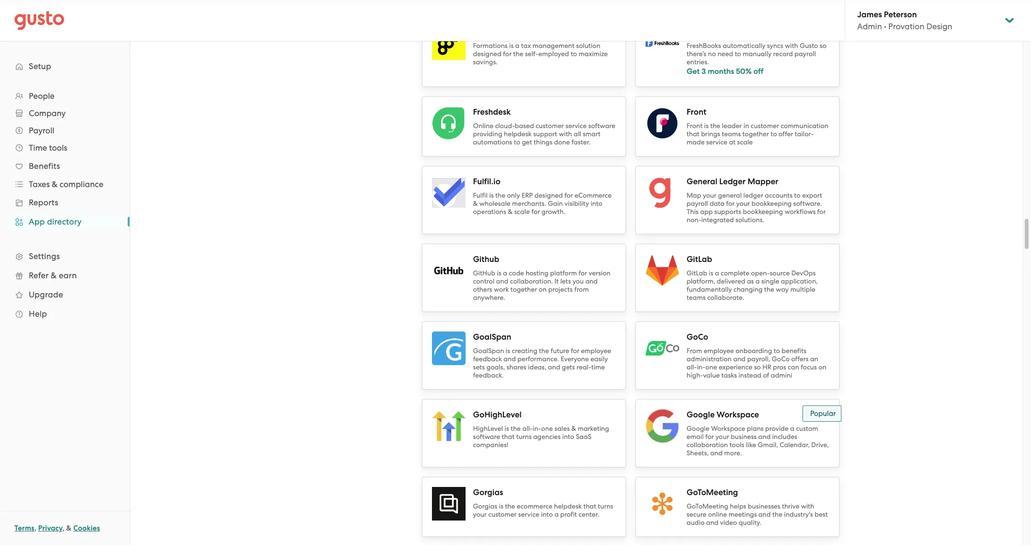 Task type: describe. For each thing, give the bounding box(es) containing it.
manually
[[743, 50, 772, 57]]

github logo image
[[432, 264, 466, 278]]

designed for fulfil.io
[[535, 192, 563, 199]]

tailor-
[[795, 130, 814, 138]]

github
[[473, 270, 496, 277]]

cloud-
[[495, 122, 515, 130]]

meetings
[[729, 511, 757, 519]]

more.
[[725, 450, 742, 457]]

get
[[522, 138, 532, 146]]

a up delivered
[[716, 270, 720, 277]]

software inside freshdesk online cloud-based customer service software providing helpdesk support with all smart automations to get things done faster.
[[589, 122, 616, 130]]

profit
[[561, 511, 577, 519]]

formations logo image
[[432, 26, 466, 60]]

one inside gohighlevel highlevel is the all-in-one sales & marketing software that turns agencies into saas companies!
[[542, 425, 553, 433]]

syncs
[[768, 42, 784, 49]]

drive,
[[812, 442, 830, 449]]

so inside freshbooks automatically syncs with gusto so there's no need to manually record payroll entries. get 3 months 50% off
[[820, 42, 827, 49]]

1 front from the top
[[687, 107, 707, 117]]

to inside general ledger mapper map your general ledger accounts to export payroll data for your bookkeeping software. this app supports bookkeeping workflows for non-integrated solutions.
[[795, 192, 801, 199]]

cookies
[[73, 525, 100, 533]]

easily
[[591, 356, 608, 363]]

so inside goco from employee onboarding to benefits administration and payroll, goco offers an all-in-one experience so hr pros can focus on high-value tasks instead of admini
[[755, 364, 762, 371]]

payroll,
[[748, 356, 771, 363]]

is for gohighlevel
[[505, 425, 510, 433]]

payroll inside general ledger mapper map your general ledger accounts to export payroll data for your bookkeeping software. this app supports bookkeeping workflows for non-integrated solutions.
[[687, 200, 709, 208]]

is for fulfil.io
[[490, 192, 494, 199]]

teams inside gitlab gitlab is a complete open-source devops platform, delivered as a single application, fundamentally changing the way multiple teams collaborate.
[[687, 294, 706, 302]]

github github is a code hosting platform for version control and collaboration. it lets you and others work together on projects from anywhere.
[[473, 255, 611, 302]]

others
[[473, 286, 493, 294]]

sheets,
[[687, 450, 709, 457]]

the inside gorgias gorgias is the ecommerce helpdesk that turns your customer service into a profit center.
[[505, 503, 516, 511]]

time
[[592, 364, 605, 371]]

2 , from the left
[[63, 525, 65, 533]]

front logo image
[[646, 107, 680, 140]]

instead
[[739, 372, 762, 380]]

one inside goco from employee onboarding to benefits administration and payroll, goco offers an all-in-one experience so hr pros can focus on high-value tasks instead of admini
[[706, 364, 718, 371]]

1 goalspan from the top
[[473, 332, 512, 343]]

payroll inside freshbooks automatically syncs with gusto so there's no need to manually record payroll entries. get 3 months 50% off
[[795, 50, 817, 57]]

businesses
[[749, 503, 781, 511]]

source
[[770, 270, 790, 277]]

gohighlevel
[[473, 410, 522, 420]]

highlevel
[[473, 425, 503, 433]]

administration
[[687, 356, 732, 363]]

settings
[[29, 252, 60, 261]]

a inside gorgias gorgias is the ecommerce helpdesk that turns your customer service into a profit center.
[[555, 511, 559, 519]]

freshbooks logo image
[[646, 26, 680, 60]]

service inside freshdesk online cloud-based customer service software providing helpdesk support with all smart automations to get things done faster.
[[566, 122, 587, 130]]

service inside gorgias gorgias is the ecommerce helpdesk that turns your customer service into a profit center.
[[519, 511, 540, 519]]

1 vertical spatial workspace
[[712, 425, 746, 433]]

gmail,
[[758, 442, 779, 449]]

formations
[[473, 42, 508, 49]]

that inside gohighlevel highlevel is the all-in-one sales & marketing software that turns agencies into saas companies!
[[502, 433, 515, 441]]

app
[[29, 217, 45, 227]]

benefits link
[[10, 158, 120, 175]]

on inside 'github github is a code hosting platform for version control and collaboration. it lets you and others work together on projects from anywhere.'
[[539, 286, 547, 294]]

pros
[[774, 364, 787, 371]]

best
[[815, 511, 829, 519]]

faster.
[[572, 138, 591, 146]]

center.
[[579, 511, 600, 519]]

goals,
[[487, 364, 505, 371]]

and down the online
[[707, 519, 719, 527]]

& inside dropdown button
[[52, 180, 58, 189]]

help link
[[10, 306, 120, 323]]

things
[[534, 138, 553, 146]]

0 vertical spatial workspace
[[717, 410, 760, 420]]

formations is a tax management solution designed for the self-employed to maximize savings.
[[473, 42, 608, 66]]

custom
[[797, 425, 819, 433]]

smart
[[583, 130, 601, 138]]

is for goalspan
[[506, 347, 511, 355]]

open-
[[752, 270, 770, 277]]

is inside "formations is a tax management solution designed for the self-employed to maximize savings."
[[510, 42, 514, 49]]

collaboration.
[[510, 278, 553, 285]]

and down businesses
[[759, 511, 771, 519]]

on inside goco from employee onboarding to benefits administration and payroll, goco offers an all-in-one experience so hr pros can focus on high-value tasks instead of admini
[[819, 364, 827, 371]]

that inside gorgias gorgias is the ecommerce helpdesk that turns your customer service into a profit center.
[[584, 503, 597, 511]]

time
[[29, 143, 47, 153]]

includes
[[773, 433, 798, 441]]

2 goalspan from the top
[[473, 347, 505, 355]]

and up gmail,
[[759, 433, 771, 441]]

with inside gotomeeting gotomeeting helps businesses thrive with secure online meetings and the industry's best audio and video quality.
[[802, 503, 815, 511]]

•
[[885, 22, 887, 31]]

the inside goalspan goalspan is creating the future for employee feedback and performance. everyone easily sets goals, shares ideas, and gets real-time feedback.
[[539, 347, 550, 355]]

hosting
[[526, 270, 549, 277]]

into for fulfil.io
[[591, 200, 603, 208]]

as
[[748, 278, 755, 285]]

for down "general"
[[727, 200, 735, 208]]

goco logo image
[[646, 342, 680, 356]]

for inside "formations is a tax management solution designed for the self-employed to maximize savings."
[[504, 50, 512, 57]]

fulfil.io logo image
[[432, 178, 466, 208]]

data
[[710, 200, 725, 208]]

solutions.
[[736, 216, 765, 224]]

and up shares at the bottom of the page
[[504, 356, 516, 363]]

0 vertical spatial bookkeeping
[[752, 200, 792, 208]]

employee inside goalspan goalspan is creating the future for employee feedback and performance. everyone easily sets goals, shares ideas, and gets real-time feedback.
[[582, 347, 612, 355]]

front front is the leader in customer communication that brings teams together to offer tailor- made service at scale
[[687, 107, 829, 146]]

benefits
[[29, 161, 60, 171]]

online
[[473, 122, 494, 130]]

teams inside front front is the leader in customer communication that brings teams together to offer tailor- made service at scale
[[722, 130, 741, 138]]

is for github
[[497, 270, 502, 277]]

your up 'data'
[[703, 192, 717, 199]]

james peterson admin • provation design
[[858, 10, 953, 31]]

ledger
[[720, 177, 746, 187]]

high-
[[687, 372, 704, 380]]

james
[[858, 10, 883, 20]]

audio
[[687, 519, 705, 527]]

a inside "formations is a tax management solution designed for the self-employed to maximize savings."
[[516, 42, 520, 49]]

version
[[589, 270, 611, 277]]

1 vertical spatial bookkeeping
[[744, 208, 784, 216]]

feedback.
[[473, 372, 504, 380]]

and inside goco from employee onboarding to benefits administration and payroll, goco offers an all-in-one experience so hr pros can focus on high-value tasks instead of admini
[[734, 356, 746, 363]]

gohighlevel logo image
[[432, 410, 466, 443]]

gets
[[562, 364, 575, 371]]

& down the fulfil
[[473, 200, 478, 208]]

freshbooks
[[687, 42, 722, 49]]

your down ledger
[[737, 200, 751, 208]]

to inside freshbooks automatically syncs with gusto so there's no need to manually record payroll entries. get 3 months 50% off
[[735, 50, 742, 57]]

all- inside goco from employee onboarding to benefits administration and payroll, goco offers an all-in-one experience so hr pros can focus on high-value tasks instead of admini
[[687, 364, 698, 371]]

list containing people
[[0, 87, 130, 324]]

that inside front front is the leader in customer communication that brings teams together to offer tailor- made service at scale
[[687, 130, 700, 138]]

& inside gohighlevel highlevel is the all-in-one sales & marketing software that turns agencies into saas companies!
[[572, 425, 577, 433]]

reports link
[[10, 194, 120, 211]]

freshbooks automatically syncs with gusto so there's no need to manually record payroll entries. get 3 months 50% off
[[687, 42, 827, 76]]

the inside fulfil.io fulfil is the only erp designed for ecommerce & wholesale merchants. gain visibility into operations & scale for growth.
[[496, 192, 506, 199]]

50%
[[737, 67, 752, 76]]

ecommerce
[[517, 503, 553, 511]]

creating
[[512, 347, 538, 355]]

settings link
[[10, 248, 120, 265]]

merchants.
[[513, 200, 547, 208]]

ledger
[[744, 192, 764, 199]]

cookies button
[[73, 523, 100, 535]]

experience
[[719, 364, 753, 371]]

all- inside gohighlevel highlevel is the all-in-one sales & marketing software that turns agencies into saas companies!
[[523, 425, 533, 433]]

need
[[718, 50, 734, 57]]

wholesale
[[480, 200, 511, 208]]

general
[[719, 192, 742, 199]]

brings
[[702, 130, 721, 138]]

for down software.
[[818, 208, 827, 216]]

setup
[[29, 61, 51, 71]]

tools inside "time tools" dropdown button
[[49, 143, 67, 153]]

2 gorgias from the top
[[473, 503, 498, 511]]

sets
[[473, 364, 485, 371]]

0 horizontal spatial goco
[[687, 332, 709, 343]]

customer inside freshdesk online cloud-based customer service software providing helpdesk support with all smart automations to get things done faster.
[[536, 122, 564, 130]]

calendar,
[[780, 442, 810, 449]]

gitlab logo image
[[646, 254, 680, 288]]

gorgias gorgias is the ecommerce helpdesk that turns your customer service into a profit center.
[[473, 488, 614, 519]]

ideas,
[[528, 364, 547, 371]]

there's
[[687, 50, 707, 57]]

upgrade link
[[10, 286, 120, 304]]

a inside 'github github is a code hosting platform for version control and collaboration. it lets you and others work together on projects from anywhere.'
[[503, 270, 508, 277]]

a inside google workspace google workspace plans provide a custom email for your business and includes collaboration tools like gmail, calendar, drive, sheets, and more.
[[791, 425, 795, 433]]

2 gotomeeting from the top
[[687, 503, 729, 511]]



Task type: locate. For each thing, give the bounding box(es) containing it.
1 vertical spatial with
[[559, 130, 573, 138]]

goco up pros
[[773, 356, 790, 363]]

lets
[[561, 278, 571, 285]]

future
[[551, 347, 570, 355]]

2 vertical spatial that
[[584, 503, 597, 511]]

teams
[[722, 130, 741, 138], [687, 294, 706, 302]]

record
[[774, 50, 794, 57]]

to inside freshdesk online cloud-based customer service software providing helpdesk support with all smart automations to get things done faster.
[[514, 138, 521, 146]]

0 vertical spatial with
[[786, 42, 799, 49]]

1 horizontal spatial turns
[[598, 503, 614, 511]]

into inside gohighlevel highlevel is the all-in-one sales & marketing software that turns agencies into saas companies!
[[563, 433, 575, 441]]

gitlab
[[687, 255, 713, 265], [687, 270, 708, 277]]

is up 'wholesale'
[[490, 192, 494, 199]]

customer inside gorgias gorgias is the ecommerce helpdesk that turns your customer service into a profit center.
[[489, 511, 517, 519]]

to inside front front is the leader in customer communication that brings teams together to offer tailor- made service at scale
[[771, 130, 778, 138]]

together down collaboration.
[[511, 286, 538, 294]]

employee
[[582, 347, 612, 355], [704, 347, 735, 355]]

google workspace logo image
[[646, 410, 680, 443]]

it
[[555, 278, 559, 285]]

anywhere.
[[473, 294, 506, 302]]

1 vertical spatial scale
[[515, 208, 530, 216]]

0 vertical spatial front
[[687, 107, 707, 117]]

1 vertical spatial goco
[[773, 356, 790, 363]]

designed
[[473, 50, 502, 57], [535, 192, 563, 199]]

1 , from the left
[[34, 525, 36, 533]]

performance.
[[518, 356, 560, 363]]

service inside front front is the leader in customer communication that brings teams together to offer tailor- made service at scale
[[707, 138, 728, 146]]

is for front
[[705, 122, 709, 130]]

a left code
[[503, 270, 508, 277]]

is inside front front is the leader in customer communication that brings teams together to offer tailor- made service at scale
[[705, 122, 709, 130]]

0 vertical spatial google
[[687, 410, 715, 420]]

quality.
[[739, 519, 762, 527]]

front up brings
[[687, 107, 707, 117]]

the left ecommerce
[[505, 503, 516, 511]]

is down gohighlevel
[[505, 425, 510, 433]]

1 vertical spatial together
[[511, 286, 538, 294]]

1 horizontal spatial designed
[[535, 192, 563, 199]]

based
[[515, 122, 534, 130]]

0 horizontal spatial tools
[[49, 143, 67, 153]]

payroll down gusto
[[795, 50, 817, 57]]

, left the cookies
[[63, 525, 65, 533]]

0 vertical spatial goco
[[687, 332, 709, 343]]

0 horizontal spatial so
[[755, 364, 762, 371]]

to down solution on the right top
[[571, 50, 578, 57]]

software up smart
[[589, 122, 616, 130]]

0 horizontal spatial scale
[[515, 208, 530, 216]]

software inside gohighlevel highlevel is the all-in-one sales & marketing software that turns agencies into saas companies!
[[473, 433, 501, 441]]

peterson
[[885, 10, 918, 20]]

1 vertical spatial on
[[819, 364, 827, 371]]

0 horizontal spatial employee
[[582, 347, 612, 355]]

is up brings
[[705, 122, 709, 130]]

that
[[687, 130, 700, 138], [502, 433, 515, 441], [584, 503, 597, 511]]

teams down leader
[[722, 130, 741, 138]]

designed for formations
[[473, 50, 502, 57]]

of
[[764, 372, 770, 380]]

1 vertical spatial in-
[[533, 425, 542, 433]]

a right as
[[756, 278, 760, 285]]

2 gitlab from the top
[[687, 270, 708, 277]]

employee up the "easily"
[[582, 347, 612, 355]]

0 vertical spatial in-
[[698, 364, 706, 371]]

1 employee from the left
[[582, 347, 612, 355]]

0 vertical spatial tools
[[49, 143, 67, 153]]

1 gotomeeting from the top
[[687, 488, 739, 498]]

1 horizontal spatial customer
[[536, 122, 564, 130]]

0 horizontal spatial with
[[559, 130, 573, 138]]

refer & earn
[[29, 271, 77, 281]]

0 horizontal spatial one
[[542, 425, 553, 433]]

0 horizontal spatial that
[[502, 433, 515, 441]]

compliance
[[60, 180, 103, 189]]

0 vertical spatial turns
[[517, 433, 532, 441]]

for inside goalspan goalspan is creating the future for employee feedback and performance. everyone easily sets goals, shares ideas, and gets real-time feedback.
[[571, 347, 580, 355]]

is inside goalspan goalspan is creating the future for employee feedback and performance. everyone easily sets goals, shares ideas, and gets real-time feedback.
[[506, 347, 511, 355]]

your
[[703, 192, 717, 199], [737, 200, 751, 208], [716, 433, 730, 441], [473, 511, 487, 519]]

for up the everyone
[[571, 347, 580, 355]]

for up you
[[579, 270, 588, 277]]

, left privacy
[[34, 525, 36, 533]]

on right "focus"
[[819, 364, 827, 371]]

is inside gorgias gorgias is the ecommerce helpdesk that turns your customer service into a profit center.
[[499, 503, 504, 511]]

service up all
[[566, 122, 587, 130]]

2 horizontal spatial that
[[687, 130, 700, 138]]

tools down payroll dropdown button on the top of page
[[49, 143, 67, 153]]

all- left sales
[[523, 425, 533, 433]]

0 vertical spatial payroll
[[795, 50, 817, 57]]

collaborate.
[[708, 294, 745, 302]]

bookkeeping
[[752, 200, 792, 208], [744, 208, 784, 216]]

1 vertical spatial designed
[[535, 192, 563, 199]]

management
[[533, 42, 575, 49]]

1 vertical spatial google
[[687, 425, 710, 433]]

into for gohighlevel
[[563, 433, 575, 441]]

goco from employee onboarding to benefits administration and payroll, goco offers an all-in-one experience so hr pros can focus on high-value tasks instead of admini
[[687, 332, 827, 380]]

is inside 'github github is a code hosting platform for version control and collaboration. it lets you and others work together on projects from anywhere.'
[[497, 270, 502, 277]]

delivered
[[717, 278, 746, 285]]

a left profit
[[555, 511, 559, 519]]

that up center. at bottom right
[[584, 503, 597, 511]]

1 horizontal spatial on
[[819, 364, 827, 371]]

with inside freshdesk online cloud-based customer service software providing helpdesk support with all smart automations to get things done faster.
[[559, 130, 573, 138]]

1 vertical spatial into
[[563, 433, 575, 441]]

in- up high-
[[698, 364, 706, 371]]

1 vertical spatial service
[[707, 138, 728, 146]]

only
[[507, 192, 520, 199]]

is inside gohighlevel highlevel is the all-in-one sales & marketing software that turns agencies into saas companies!
[[505, 425, 510, 433]]

and up the experience
[[734, 356, 746, 363]]

tools up "more."
[[730, 442, 745, 449]]

bookkeeping down accounts
[[752, 200, 792, 208]]

0 horizontal spatial customer
[[489, 511, 517, 519]]

tools
[[49, 143, 67, 153], [730, 442, 745, 449]]

& left cookies 'button'
[[66, 525, 72, 533]]

with inside freshbooks automatically syncs with gusto so there's no need to manually record payroll entries. get 3 months 50% off
[[786, 42, 799, 49]]

your inside gorgias gorgias is the ecommerce helpdesk that turns your customer service into a profit center.
[[473, 511, 487, 519]]

1 vertical spatial gorgias
[[473, 503, 498, 511]]

2 google from the top
[[687, 425, 710, 433]]

0 vertical spatial designed
[[473, 50, 502, 57]]

no
[[709, 50, 717, 57]]

0 vertical spatial into
[[591, 200, 603, 208]]

0 vertical spatial helpdesk
[[504, 130, 532, 138]]

1 vertical spatial turns
[[598, 503, 614, 511]]

to inside goco from employee onboarding to benefits administration and payroll, goco offers an all-in-one experience so hr pros can focus on high-value tasks instead of admini
[[774, 347, 781, 355]]

months
[[708, 67, 735, 76]]

1 vertical spatial software
[[473, 433, 501, 441]]

the up performance.
[[539, 347, 550, 355]]

single
[[762, 278, 780, 285]]

that up the made on the top of the page
[[687, 130, 700, 138]]

list
[[0, 87, 130, 324]]

secure
[[687, 511, 707, 519]]

employee inside goco from employee onboarding to benefits administration and payroll, goco offers an all-in-one experience so hr pros can focus on high-value tasks instead of admini
[[704, 347, 735, 355]]

workspace up plans at the right bottom of page
[[717, 410, 760, 420]]

is up platform,
[[709, 270, 714, 277]]

2 horizontal spatial into
[[591, 200, 603, 208]]

so down payroll,
[[755, 364, 762, 371]]

for down formations
[[504, 50, 512, 57]]

designed inside fulfil.io fulfil is the only erp designed for ecommerce & wholesale merchants. gain visibility into operations & scale for growth.
[[535, 192, 563, 199]]

one up agencies
[[542, 425, 553, 433]]

helpdesk up profit
[[555, 503, 582, 511]]

all
[[574, 130, 582, 138]]

tools inside google workspace google workspace plans provide a custom email for your business and includes collaboration tools like gmail, calendar, drive, sheets, and more.
[[730, 442, 745, 449]]

devops
[[792, 270, 816, 277]]

shares
[[507, 364, 527, 371]]

0 horizontal spatial payroll
[[687, 200, 709, 208]]

offers
[[792, 356, 809, 363]]

together inside front front is the leader in customer communication that brings teams together to offer tailor- made service at scale
[[743, 130, 770, 138]]

your up collaboration
[[716, 433, 730, 441]]

0 vertical spatial together
[[743, 130, 770, 138]]

is left "tax"
[[510, 42, 514, 49]]

the up brings
[[711, 122, 721, 130]]

2 horizontal spatial customer
[[751, 122, 780, 130]]

1 horizontal spatial ,
[[63, 525, 65, 533]]

to inside "formations is a tax management solution designed for the self-employed to maximize savings."
[[571, 50, 578, 57]]

with up industry's
[[802, 503, 815, 511]]

payroll button
[[10, 122, 120, 139]]

is inside fulfil.io fulfil is the only erp designed for ecommerce & wholesale merchants. gain visibility into operations & scale for growth.
[[490, 192, 494, 199]]

0 horizontal spatial turns
[[517, 433, 532, 441]]

the down single
[[765, 286, 775, 294]]

scale right at at right top
[[738, 138, 753, 146]]

1 horizontal spatial payroll
[[795, 50, 817, 57]]

your inside google workspace google workspace plans provide a custom email for your business and includes collaboration tools like gmail, calendar, drive, sheets, and more.
[[716, 433, 730, 441]]

turns inside gorgias gorgias is the ecommerce helpdesk that turns your customer service into a profit center.
[[598, 503, 614, 511]]

the inside gitlab gitlab is a complete open-source devops platform, delivered as a single application, fundamentally changing the way multiple teams collaborate.
[[765, 286, 775, 294]]

goalspan
[[473, 332, 512, 343], [473, 347, 505, 355]]

0 vertical spatial software
[[589, 122, 616, 130]]

turns left agencies
[[517, 433, 532, 441]]

marketing
[[578, 425, 610, 433]]

gorgias logo image
[[432, 488, 466, 521]]

is inside gitlab gitlab is a complete open-source devops platform, delivered as a single application, fundamentally changing the way multiple teams collaborate.
[[709, 270, 714, 277]]

to left get
[[514, 138, 521, 146]]

the down gohighlevel
[[511, 425, 521, 433]]

privacy
[[38, 525, 63, 533]]

0 vertical spatial on
[[539, 286, 547, 294]]

general ledger mapper logo image
[[646, 176, 680, 210]]

the inside gohighlevel highlevel is the all-in-one sales & marketing software that turns agencies into saas companies!
[[511, 425, 521, 433]]

1 horizontal spatial in-
[[698, 364, 706, 371]]

tasks
[[722, 372, 738, 380]]

a up includes
[[791, 425, 795, 433]]

for
[[504, 50, 512, 57], [565, 192, 574, 199], [727, 200, 735, 208], [532, 208, 540, 216], [818, 208, 827, 216], [579, 270, 588, 277], [571, 347, 580, 355], [706, 433, 715, 441]]

a left "tax"
[[516, 42, 520, 49]]

designed up gain
[[535, 192, 563, 199]]

turns up center. at bottom right
[[598, 503, 614, 511]]

is right github
[[497, 270, 502, 277]]

0 horizontal spatial teams
[[687, 294, 706, 302]]

fulfil.io
[[473, 177, 501, 187]]

1 vertical spatial that
[[502, 433, 515, 441]]

fulfil.io fulfil is the only erp designed for ecommerce & wholesale merchants. gain visibility into operations & scale for growth.
[[473, 177, 612, 216]]

service down ecommerce
[[519, 511, 540, 519]]

helpdesk inside gorgias gorgias is the ecommerce helpdesk that turns your customer service into a profit center.
[[555, 503, 582, 511]]

software.
[[794, 200, 823, 208]]

platform
[[551, 270, 577, 277]]

projects
[[549, 286, 573, 294]]

way
[[777, 286, 789, 294]]

is left ecommerce
[[499, 503, 504, 511]]

the down businesses
[[773, 511, 783, 519]]

to down automatically
[[735, 50, 742, 57]]

2 vertical spatial into
[[541, 511, 553, 519]]

0 vertical spatial service
[[566, 122, 587, 130]]

designed inside "formations is a tax management solution designed for the self-employed to maximize savings."
[[473, 50, 502, 57]]

service down brings
[[707, 138, 728, 146]]

1 horizontal spatial employee
[[704, 347, 735, 355]]

helpdesk inside freshdesk online cloud-based customer service software providing helpdesk support with all smart automations to get things done faster.
[[504, 130, 532, 138]]

0 vertical spatial gotomeeting
[[687, 488, 739, 498]]

refer
[[29, 271, 49, 281]]

bookkeeping up solutions.
[[744, 208, 784, 216]]

0 vertical spatial goalspan
[[473, 332, 512, 343]]

0 horizontal spatial ,
[[34, 525, 36, 533]]

1 horizontal spatial scale
[[738, 138, 753, 146]]

0 vertical spatial teams
[[722, 130, 741, 138]]

1 vertical spatial payroll
[[687, 200, 709, 208]]

2 horizontal spatial with
[[802, 503, 815, 511]]

goalspan logo image
[[432, 332, 466, 366]]

1 horizontal spatial tools
[[730, 442, 745, 449]]

2 horizontal spatial service
[[707, 138, 728, 146]]

1 horizontal spatial into
[[563, 433, 575, 441]]

freshdesk logo image
[[432, 107, 466, 140]]

support
[[534, 130, 558, 138]]

workspace up business
[[712, 425, 746, 433]]

terms link
[[14, 525, 34, 533]]

2 employee from the left
[[704, 347, 735, 355]]

for inside 'github github is a code hosting platform for version control and collaboration. it lets you and others work together on projects from anywhere.'
[[579, 270, 588, 277]]

with up record
[[786, 42, 799, 49]]

taxes & compliance button
[[10, 176, 120, 193]]

is for gorgias
[[499, 503, 504, 511]]

0 vertical spatial gitlab
[[687, 255, 713, 265]]

in- inside gohighlevel highlevel is the all-in-one sales & marketing software that turns agencies into saas companies!
[[533, 425, 542, 433]]

the inside front front is the leader in customer communication that brings teams together to offer tailor- made service at scale
[[711, 122, 721, 130]]

into inside gorgias gorgias is the ecommerce helpdesk that turns your customer service into a profit center.
[[541, 511, 553, 519]]

1 vertical spatial helpdesk
[[555, 503, 582, 511]]

self-
[[525, 50, 539, 57]]

1 horizontal spatial software
[[589, 122, 616, 130]]

for down merchants.
[[532, 208, 540, 216]]

0 horizontal spatial service
[[519, 511, 540, 519]]

collaboration
[[687, 442, 729, 449]]

focus
[[801, 364, 818, 371]]

teams down fundamentally
[[687, 294, 706, 302]]

tax
[[522, 42, 531, 49]]

privacy link
[[38, 525, 63, 533]]

1 horizontal spatial that
[[584, 503, 597, 511]]

the inside gotomeeting gotomeeting helps businesses thrive with secure online meetings and the industry's best audio and video quality.
[[773, 511, 783, 519]]

the up 'wholesale'
[[496, 192, 506, 199]]

github
[[473, 255, 500, 265]]

1 gorgias from the top
[[473, 488, 504, 498]]

2 vertical spatial with
[[802, 503, 815, 511]]

front up the made on the top of the page
[[687, 122, 703, 130]]

software down highlevel
[[473, 433, 501, 441]]

turns
[[517, 433, 532, 441], [598, 503, 614, 511]]

2 vertical spatial service
[[519, 511, 540, 519]]

one up 'value'
[[706, 364, 718, 371]]

industry's
[[785, 511, 814, 519]]

1 horizontal spatial together
[[743, 130, 770, 138]]

1 vertical spatial gotomeeting
[[687, 503, 729, 511]]

1 horizontal spatial so
[[820, 42, 827, 49]]

0 horizontal spatial on
[[539, 286, 547, 294]]

and left gets
[[548, 364, 561, 371]]

0 vertical spatial that
[[687, 130, 700, 138]]

& inside 'link'
[[51, 271, 57, 281]]

is left creating
[[506, 347, 511, 355]]

1 vertical spatial front
[[687, 122, 703, 130]]

gusto navigation element
[[0, 41, 130, 339]]

&
[[52, 180, 58, 189], [473, 200, 478, 208], [508, 208, 513, 216], [51, 271, 57, 281], [572, 425, 577, 433], [66, 525, 72, 533]]

for inside google workspace google workspace plans provide a custom email for your business and includes collaboration tools like gmail, calendar, drive, sheets, and more.
[[706, 433, 715, 441]]

1 gitlab from the top
[[687, 255, 713, 265]]

mapper
[[748, 177, 779, 187]]

workspace
[[717, 410, 760, 420], [712, 425, 746, 433]]

into inside fulfil.io fulfil is the only erp designed for ecommerce & wholesale merchants. gain visibility into operations & scale for growth.
[[591, 200, 603, 208]]

and down collaboration
[[711, 450, 723, 457]]

non-
[[687, 216, 702, 224]]

turns inside gohighlevel highlevel is the all-in-one sales & marketing software that turns agencies into saas companies!
[[517, 433, 532, 441]]

the down "tax"
[[514, 50, 524, 57]]

1 horizontal spatial helpdesk
[[555, 503, 582, 511]]

0 horizontal spatial together
[[511, 286, 538, 294]]

payroll
[[795, 50, 817, 57], [687, 200, 709, 208]]

1 horizontal spatial one
[[706, 364, 718, 371]]

for up collaboration
[[706, 433, 715, 441]]

0 horizontal spatial software
[[473, 433, 501, 441]]

0 vertical spatial so
[[820, 42, 827, 49]]

directory
[[47, 217, 82, 227]]

payroll down map
[[687, 200, 709, 208]]

1 vertical spatial goalspan
[[473, 347, 505, 355]]

for up visibility
[[565, 192, 574, 199]]

that up companies!
[[502, 433, 515, 441]]

1 vertical spatial so
[[755, 364, 762, 371]]

gotomeeting logo image
[[646, 488, 680, 521]]

erp
[[522, 192, 533, 199]]

leader
[[723, 122, 743, 130]]

1 vertical spatial all-
[[523, 425, 533, 433]]

freshdesk online cloud-based customer service software providing helpdesk support with all smart automations to get things done faster.
[[473, 107, 616, 146]]

1 horizontal spatial goco
[[773, 356, 790, 363]]

& right the taxes
[[52, 180, 58, 189]]

customer inside front front is the leader in customer communication that brings teams together to offer tailor- made service at scale
[[751, 122, 780, 130]]

1 google from the top
[[687, 410, 715, 420]]

together inside 'github github is a code hosting platform for version control and collaboration. it lets you and others work together on projects from anywhere.'
[[511, 286, 538, 294]]

in- inside goco from employee onboarding to benefits administration and payroll, goco offers an all-in-one experience so hr pros can focus on high-value tasks instead of admini
[[698, 364, 706, 371]]

scale inside front front is the leader in customer communication that brings teams together to offer tailor- made service at scale
[[738, 138, 753, 146]]

scale down merchants.
[[515, 208, 530, 216]]

maximize
[[579, 50, 608, 57]]

gohighlevel highlevel is the all-in-one sales & marketing software that turns agencies into saas companies!
[[473, 410, 610, 449]]

0 horizontal spatial designed
[[473, 50, 502, 57]]

& down only
[[508, 208, 513, 216]]

home image
[[14, 11, 64, 30]]

help
[[29, 309, 47, 319]]

everyone
[[561, 356, 589, 363]]

1 horizontal spatial teams
[[722, 130, 741, 138]]

designed up savings.
[[473, 50, 502, 57]]

employee up administration at the right bottom of page
[[704, 347, 735, 355]]

and down the version
[[586, 278, 598, 285]]

visibility
[[565, 200, 589, 208]]

1 vertical spatial teams
[[687, 294, 706, 302]]

0 horizontal spatial all-
[[523, 425, 533, 433]]

and up work in the left of the page
[[496, 278, 509, 285]]

the inside "formations is a tax management solution designed for the self-employed to maximize savings."
[[514, 50, 524, 57]]

to up software.
[[795, 192, 801, 199]]

0 vertical spatial one
[[706, 364, 718, 371]]

setup link
[[10, 58, 120, 75]]

goco up the from at right
[[687, 332, 709, 343]]

1 horizontal spatial all-
[[687, 364, 698, 371]]

0 horizontal spatial in-
[[533, 425, 542, 433]]

online
[[709, 511, 728, 519]]

so right gusto
[[820, 42, 827, 49]]

is for gitlab
[[709, 270, 714, 277]]

and
[[496, 278, 509, 285], [586, 278, 598, 285], [504, 356, 516, 363], [734, 356, 746, 363], [548, 364, 561, 371], [759, 433, 771, 441], [711, 450, 723, 457], [759, 511, 771, 519], [707, 519, 719, 527]]

0 vertical spatial gorgias
[[473, 488, 504, 498]]

in- up agencies
[[533, 425, 542, 433]]

provation
[[889, 22, 925, 31]]

1 horizontal spatial with
[[786, 42, 799, 49]]

to up pros
[[774, 347, 781, 355]]

& right sales
[[572, 425, 577, 433]]

your right gorgias logo
[[473, 511, 487, 519]]

all- up high-
[[687, 364, 698, 371]]

scale inside fulfil.io fulfil is the only erp designed for ecommerce & wholesale merchants. gain visibility into operations & scale for growth.
[[515, 208, 530, 216]]

ecommerce
[[575, 192, 612, 199]]

& left earn
[[51, 271, 57, 281]]

2 front from the top
[[687, 122, 703, 130]]

1 vertical spatial one
[[542, 425, 553, 433]]

on down collaboration.
[[539, 286, 547, 294]]



Task type: vqa. For each thing, say whether or not it's contained in the screenshot.
Address within the we'll use this address in case we need to send your company mail for tax purposes.
no



